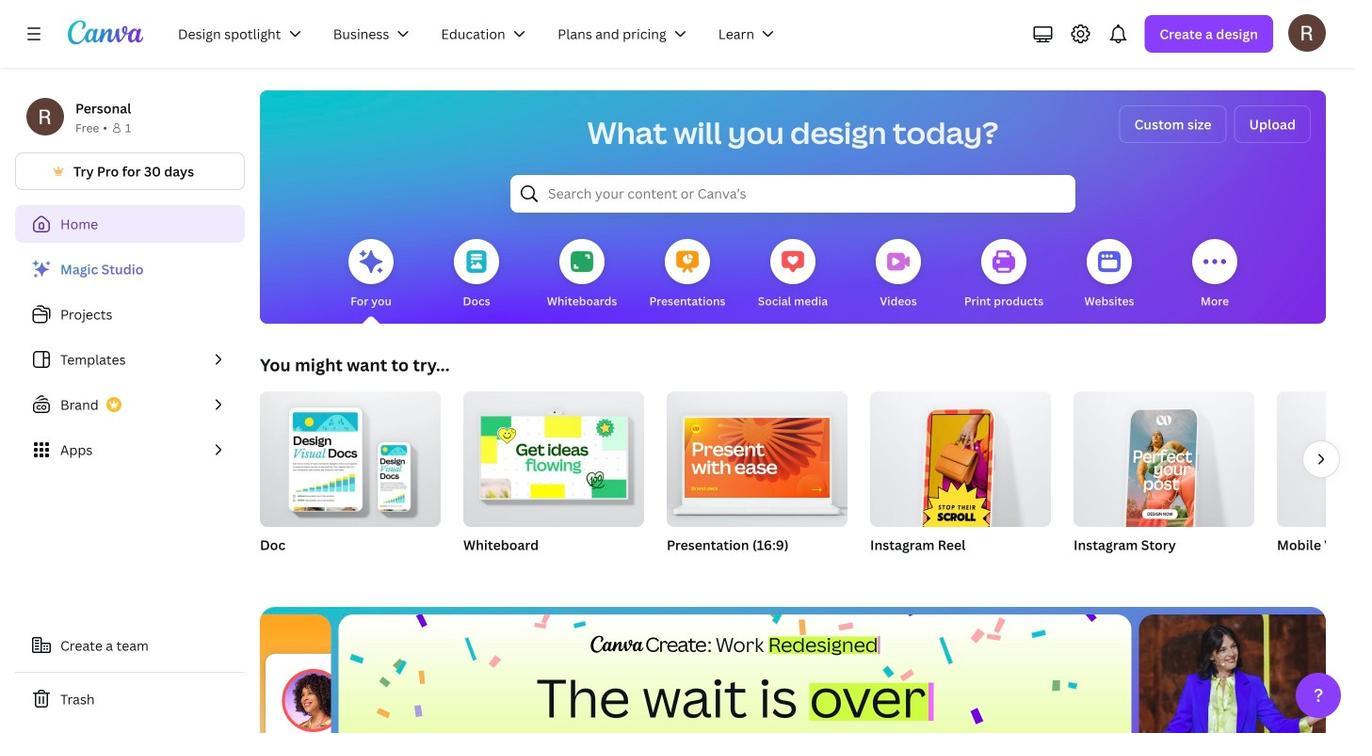 Task type: locate. For each thing, give the bounding box(es) containing it.
Search search field
[[548, 176, 1038, 212]]

list
[[15, 251, 245, 469]]

group
[[260, 392, 441, 578], [260, 392, 441, 527], [463, 392, 644, 578], [463, 392, 644, 527], [667, 392, 848, 578], [667, 392, 848, 527], [870, 392, 1051, 578], [1074, 392, 1254, 578], [1277, 392, 1356, 578]]

None search field
[[510, 175, 1076, 213]]



Task type: describe. For each thing, give the bounding box(es) containing it.
ritika waknis image
[[1288, 14, 1326, 52]]

top level navigation element
[[166, 15, 794, 53]]



Task type: vqa. For each thing, say whether or not it's contained in the screenshot.
Top level navigation element
yes



